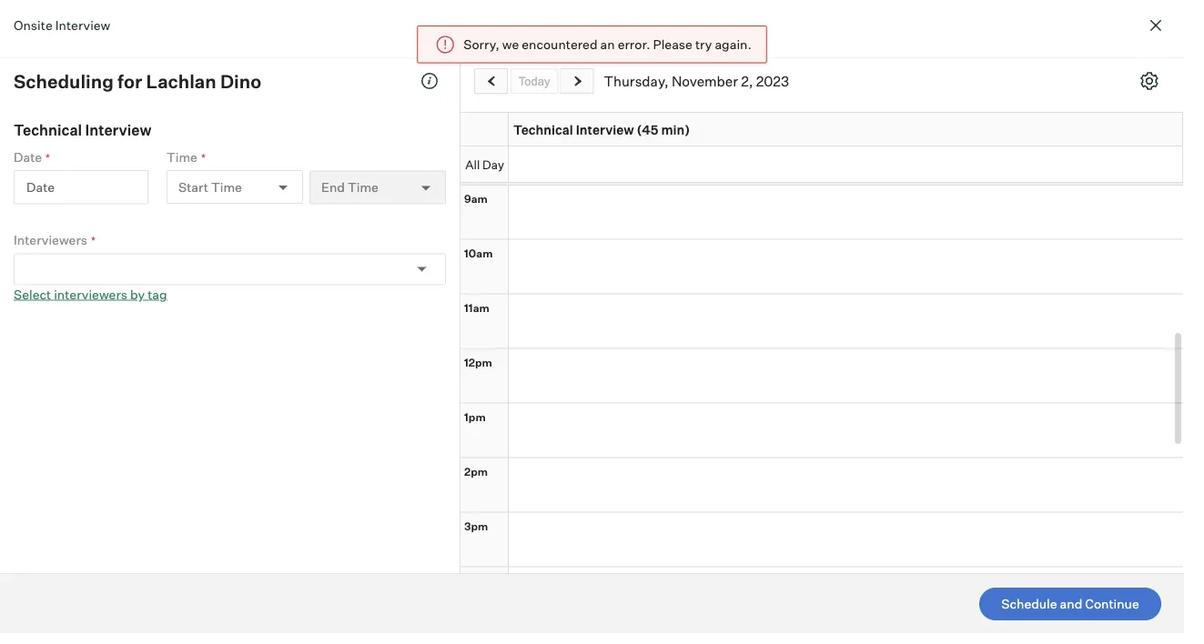 Task type: vqa. For each thing, say whether or not it's contained in the screenshot.
your to the top
no



Task type: locate. For each thing, give the bounding box(es) containing it.
2023
[[756, 72, 789, 89]]

encountered
[[522, 36, 598, 52]]

technical for technical interview
[[14, 121, 82, 139]]

1 vertical spatial date
[[26, 179, 55, 195]]

again.
[[715, 36, 752, 52]]

date
[[14, 149, 42, 165], [26, 179, 55, 195]]

interview down the for
[[85, 121, 152, 139]]

0 horizontal spatial technical
[[14, 121, 82, 139]]

9am
[[464, 192, 488, 205]]

10am
[[464, 246, 493, 260]]

0 horizontal spatial time
[[167, 149, 197, 165]]

scheduling for lachlan dino
[[14, 70, 261, 92]]

an
[[600, 36, 615, 52]]

2pm
[[464, 465, 488, 478]]

lachlan
[[146, 70, 216, 92]]

1 horizontal spatial technical
[[513, 121, 573, 137]]

technical
[[14, 121, 82, 139], [513, 121, 573, 137]]

interview left the (45
[[576, 121, 634, 137]]

schedule and continue
[[1002, 596, 1139, 612]]

select interviewers by tag link
[[14, 286, 167, 302]]

technical for technical interview (45 min)
[[513, 121, 573, 137]]

date up interviewers
[[26, 179, 55, 195]]

scheduling
[[14, 70, 114, 92]]

tag
[[148, 286, 167, 302]]

settings image
[[1140, 72, 1159, 90]]

start
[[178, 179, 208, 195]]

select interviewers by tag
[[14, 286, 167, 302]]

1 vertical spatial time
[[211, 179, 242, 195]]

all day
[[465, 157, 504, 171]]

date down technical interview
[[14, 149, 42, 165]]

candidate details image
[[421, 72, 439, 90]]

3pm
[[464, 519, 488, 533]]

dino
[[220, 70, 261, 92]]

right single arrow image
[[570, 75, 585, 87]]

12pm
[[464, 355, 492, 369]]

min)
[[661, 121, 690, 137]]

1 horizontal spatial time
[[211, 179, 242, 195]]

for
[[118, 70, 142, 92]]

continue
[[1085, 596, 1139, 612]]

time up "start"
[[167, 149, 197, 165]]

today button
[[511, 68, 558, 94]]

time
[[167, 149, 197, 165], [211, 179, 242, 195]]

onsite interview
[[14, 17, 110, 33]]

time right "start"
[[211, 179, 242, 195]]

interviewers
[[14, 232, 87, 248]]

1pm
[[464, 410, 486, 424]]

technical down today button
[[513, 121, 573, 137]]

interview right the onsite
[[55, 17, 110, 33]]

onsite
[[14, 17, 53, 33]]

interview
[[55, 17, 110, 33], [85, 121, 152, 139], [576, 121, 634, 137]]

technical down scheduling
[[14, 121, 82, 139]]



Task type: describe. For each thing, give the bounding box(es) containing it.
start time
[[178, 179, 242, 195]]

day
[[483, 157, 504, 171]]

technical interview
[[14, 121, 152, 139]]

sorry, we encountered an error. please try again.
[[464, 36, 752, 52]]

error.
[[618, 36, 650, 52]]

(45
[[637, 121, 659, 137]]

2,
[[741, 72, 753, 89]]

thursday, november 2, 2023
[[604, 72, 789, 89]]

thursday,
[[604, 72, 669, 89]]

today
[[519, 74, 550, 88]]

all
[[465, 157, 480, 171]]

interview for technical interview (45 min)
[[576, 121, 634, 137]]

and
[[1060, 596, 1082, 612]]

sorry,
[[464, 36, 499, 52]]

11am
[[464, 301, 490, 314]]

november
[[672, 72, 738, 89]]

schedule
[[1002, 596, 1057, 612]]

technical interview (45 min)
[[513, 121, 690, 137]]

interview for technical interview
[[85, 121, 152, 139]]

select
[[14, 286, 51, 302]]

0 vertical spatial date
[[14, 149, 42, 165]]

we
[[502, 36, 519, 52]]

0 vertical spatial time
[[167, 149, 197, 165]]

left single arrow image
[[485, 75, 499, 87]]

interview for onsite interview
[[55, 17, 110, 33]]

schedule and continue button
[[979, 588, 1161, 621]]

by
[[130, 286, 145, 302]]

close image
[[1145, 15, 1167, 36]]

try
[[695, 36, 712, 52]]

please
[[653, 36, 693, 52]]

interviewers
[[54, 286, 127, 302]]



